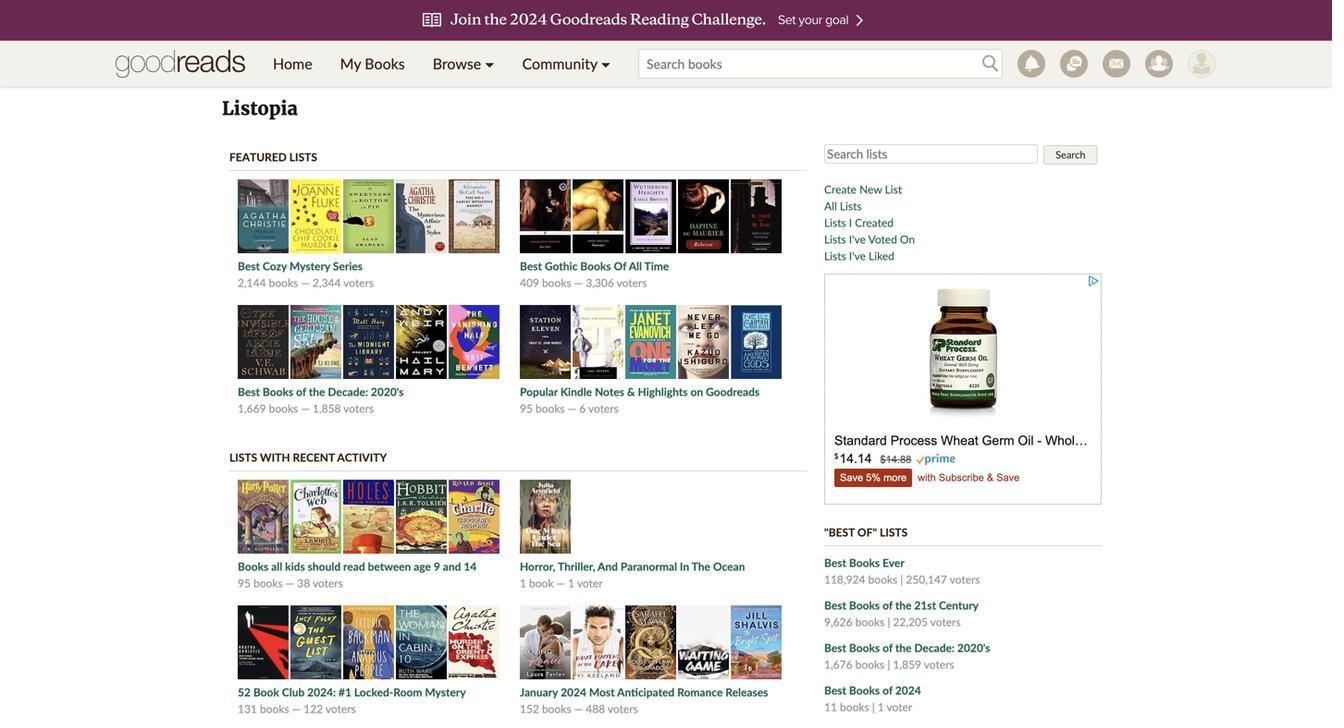Task type: locate. For each thing, give the bounding box(es) containing it.
the vanishing half by brit bennett image
[[449, 305, 500, 379]]

books down cozy
[[269, 276, 298, 290]]

i've down lists i've voted on link
[[849, 249, 866, 263]]

52
[[238, 686, 251, 699]]

0 horizontal spatial ▾
[[485, 55, 495, 73]]

books up 9,626 books link at the bottom of page
[[849, 599, 880, 612]]

the mysterious affair at styles by agatha christie image
[[396, 179, 447, 253]]

best for best books of the decade: 2020's 1,669 books     —     1,858 voters
[[238, 385, 260, 399]]

the inside best books of the decade: 2020's 1,669 books     —     1,858 voters
[[309, 385, 325, 399]]

what happens at the lake by vi keeland image
[[573, 606, 624, 680]]

the midnight library by matt haig image
[[343, 305, 394, 379]]

the for 1,858
[[309, 385, 325, 399]]

voter down thriller,
[[577, 577, 603, 590]]

95 down popular
[[520, 402, 533, 415]]

on
[[691, 385, 703, 399]]

118,924
[[824, 573, 865, 587]]

popular kindle notes & highlights on goodreads 95 books     —     6 voters
[[520, 385, 760, 415]]

station eleven by emily st. john mandel image
[[520, 305, 571, 379]]

▾ right community
[[601, 55, 611, 73]]

9,626 books link
[[824, 616, 885, 629]]

books up "1,676 books" link on the bottom of page
[[849, 642, 880, 655]]

1 horizontal spatial 95
[[520, 402, 533, 415]]

voters inside january 2024 most anticipated romance releases 152 books     —     488 voters
[[608, 703, 638, 716]]

voters inside best gothic books of all time 409 books     —     3,306 voters
[[617, 276, 647, 290]]

lists i've liked link
[[824, 249, 895, 263]]

488
[[586, 703, 605, 716]]

▾ for community ▾
[[601, 55, 611, 73]]

friend requests image
[[1145, 50, 1173, 78]]

| down best books of 2024 link
[[872, 701, 875, 714]]

books inside best books of the decade: 2020's 1,676 books | 1,859 voters
[[849, 642, 880, 655]]

0 horizontal spatial 95
[[238, 577, 251, 590]]

best up 409
[[520, 260, 542, 273]]

best up 11
[[824, 684, 847, 698]]

best inside best books of 2024 11 books | 1 voter
[[824, 684, 847, 698]]

0 horizontal spatial all
[[629, 260, 642, 273]]

decade:
[[328, 385, 368, 399], [914, 642, 955, 655]]

1 vertical spatial 2020's
[[957, 642, 990, 655]]

| left 1,859 at the right of page
[[888, 658, 890, 672]]

books down january
[[542, 703, 571, 716]]

1 horizontal spatial voter
[[887, 701, 912, 714]]

None submit
[[1044, 145, 1098, 165]]

— left 122
[[292, 703, 301, 716]]

of inside best books of the decade: 2020's 1,676 books | 1,859 voters
[[883, 642, 893, 655]]

2 vertical spatial the
[[895, 642, 912, 655]]

wuthering heights by emily brontë image
[[625, 179, 676, 253]]

lists down lists i've voted on link
[[824, 249, 846, 263]]

— inside horror, thriller, and paranormal in the ocean 1 book     —     1 voter
[[557, 577, 565, 590]]

| down ever
[[900, 573, 903, 587]]

books for best books of the decade: 2020's 1,669 books     —     1,858 voters
[[263, 385, 293, 399]]

books inside january 2024 most anticipated romance releases 152 books     —     488 voters
[[542, 703, 571, 716]]

best inside best books of the decade: 2020's 1,669 books     —     1,858 voters
[[238, 385, 260, 399]]

1 horizontal spatial 2024
[[895, 684, 921, 698]]

14
[[464, 560, 477, 574]]

1 horizontal spatial mystery
[[425, 686, 466, 699]]

voters inside the 52 book club 2024: #1 locked-room mystery 131 books     —     122 voters
[[326, 703, 356, 716]]

best inside best books ever 118,924 books | 250,147 voters
[[824, 556, 847, 570]]

best up 9,626
[[824, 599, 847, 612]]

voters up 'century'
[[950, 573, 980, 587]]

best books of the decade: 2020's link
[[238, 385, 404, 399], [824, 642, 990, 655]]

2 i've from the top
[[849, 249, 866, 263]]

best inside best books of the 21st century 9,626 books | 22,205 voters
[[824, 599, 847, 612]]

books down the all
[[253, 577, 283, 590]]

best books of the 21st century 9,626 books | 22,205 voters
[[824, 599, 979, 629]]

0 vertical spatial all
[[824, 199, 837, 213]]

2024 up 1 voter link
[[895, 684, 921, 698]]

new
[[860, 183, 882, 196]]

95
[[520, 402, 533, 415], [238, 577, 251, 590]]

2024
[[895, 684, 921, 698], [561, 686, 586, 699]]

▾
[[485, 55, 495, 73], [601, 55, 611, 73]]

books down gothic
[[542, 276, 571, 290]]

all down "create"
[[824, 199, 837, 213]]

1 horizontal spatial 2020's
[[957, 642, 990, 655]]

books right the my
[[365, 55, 405, 73]]

1 ▾ from the left
[[485, 55, 495, 73]]

books down book
[[260, 703, 289, 716]]

9
[[434, 560, 440, 574]]

voters inside the best cozy mystery series 2,144 books     —     2,344 voters
[[343, 276, 374, 290]]

my books
[[340, 55, 405, 73]]

2 ▾ from the left
[[601, 55, 611, 73]]

books right 11
[[840, 701, 869, 714]]

best up 2,144 at the left top
[[238, 260, 260, 273]]

century
[[939, 599, 979, 612]]

decade: up 1,858
[[328, 385, 368, 399]]

voters right 1,858
[[343, 402, 374, 415]]

1 voter link
[[878, 701, 912, 714]]

create new list all lists lists i created lists i've voted on lists i've liked
[[824, 183, 915, 263]]

recent
[[293, 451, 335, 464]]

mystery
[[290, 260, 330, 273], [425, 686, 466, 699]]

book
[[253, 686, 279, 699]]

0 vertical spatial i've
[[849, 233, 866, 246]]

voters inside best books of the 21st century 9,626 books | 22,205 voters
[[930, 616, 961, 629]]

95 left 38
[[238, 577, 251, 590]]

▾ for browse ▾
[[485, 55, 495, 73]]

books inside best books of the decade: 2020's 1,676 books | 1,859 voters
[[855, 658, 885, 672]]

books up best books of 2024 link
[[855, 658, 885, 672]]

and
[[443, 560, 461, 574]]

voters down should
[[313, 577, 343, 590]]

lists i created link
[[824, 216, 894, 229]]

1 for horror, thriller, and paranormal in the ocean 1 book     —     1 voter
[[520, 577, 526, 590]]

1 horizontal spatial best books of the decade: 2020's link
[[824, 642, 990, 655]]

voter
[[577, 577, 603, 590], [887, 701, 912, 714]]

best gothic books of all time link
[[520, 260, 669, 273]]

voters right 1,859 at the right of page
[[924, 658, 954, 672]]

0 vertical spatial mystery
[[290, 260, 330, 273]]

featured lists
[[229, 150, 317, 164]]

2024 inside january 2024 most anticipated romance releases 152 books     —     488 voters
[[561, 686, 586, 699]]

murder on the orient express by agatha christie image
[[449, 606, 500, 680]]

0 horizontal spatial 2024
[[561, 686, 586, 699]]

1 vertical spatial mystery
[[425, 686, 466, 699]]

voters down series
[[343, 276, 374, 290]]

highlights
[[638, 385, 688, 399]]

best for best books ever 118,924 books | 250,147 voters
[[824, 556, 847, 570]]

of for 22,205
[[883, 599, 893, 612]]

best gothic books of all time 409 books     —     3,306 voters
[[520, 260, 669, 290]]

voters down notes
[[588, 402, 619, 415]]

the for 22,205
[[895, 599, 912, 612]]

1 vertical spatial 95
[[238, 577, 251, 590]]

inbox image
[[1103, 50, 1131, 78]]

122
[[304, 703, 323, 716]]

best cozy mystery series 2,144 books     —     2,344 voters
[[238, 260, 374, 290]]

of down best books of the 21st century 9,626 books | 22,205 voters
[[883, 642, 893, 655]]

of down the house in the cerulean sea by t.j. klune image
[[296, 385, 306, 399]]

0 horizontal spatial decade:
[[328, 385, 368, 399]]

lists left with on the left
[[229, 451, 257, 464]]

▾ inside community ▾ popup button
[[601, 55, 611, 73]]

gothic
[[545, 260, 578, 273]]

books all kids should read between age 9 and 14 95 books     —     38 voters
[[238, 560, 477, 590]]

best for best books of 2024 11 books | 1 voter
[[824, 684, 847, 698]]

kids
[[285, 560, 305, 574]]

1 vertical spatial the
[[895, 599, 912, 612]]

best inside the best cozy mystery series 2,144 books     —     2,344 voters
[[238, 260, 260, 273]]

anxious people by fredrik backman image
[[343, 606, 394, 680]]

▾ right browse
[[485, 55, 495, 73]]

— inside best books of the decade: 2020's 1,669 books     —     1,858 voters
[[301, 402, 310, 415]]

— left 3,306
[[574, 276, 583, 290]]

best inside best books of the decade: 2020's 1,676 books | 1,859 voters
[[824, 642, 847, 655]]

waiting game by g.a. mazurke image
[[678, 606, 729, 680]]

book
[[529, 577, 554, 590]]

books inside best books ever 118,924 books | 250,147 voters
[[849, 556, 880, 570]]

books
[[365, 55, 405, 73], [580, 260, 611, 273], [263, 385, 293, 399], [849, 556, 880, 570], [238, 560, 269, 574], [849, 599, 880, 612], [849, 642, 880, 655], [849, 684, 880, 698]]

2024:
[[307, 686, 336, 699]]

rebecca by daphne du maurier image
[[678, 179, 729, 253]]

| inside best books of the 21st century 9,626 books | 22,205 voters
[[888, 616, 890, 629]]

jane eyre by charlotte brontë image
[[520, 179, 571, 253]]

books inside best books of 2024 11 books | 1 voter
[[849, 684, 880, 698]]

horror, thriller, and paranormal in the ocean link
[[520, 560, 745, 574]]

books up "118,924 books" link
[[849, 556, 880, 570]]

2024 up 488
[[561, 686, 586, 699]]

voters down the of
[[617, 276, 647, 290]]

the inside best books of the 21st century 9,626 books | 22,205 voters
[[895, 599, 912, 612]]

"best
[[824, 526, 855, 539]]

voters inside best books of the decade: 2020's 1,669 books     —     1,858 voters
[[343, 402, 374, 415]]

january 2024 most anticipated romance releases link
[[520, 686, 768, 699]]

voters down most
[[608, 703, 638, 716]]

— down best cozy mystery series link
[[301, 276, 310, 290]]

books up 3,306
[[580, 260, 611, 273]]

best for best cozy mystery series 2,144 books     —     2,344 voters
[[238, 260, 260, 273]]

| down the best books of the 21st century link on the bottom of page
[[888, 616, 890, 629]]

1 left book
[[520, 577, 526, 590]]

mystery up 2,344
[[290, 260, 330, 273]]

the up 1,859 at the right of page
[[895, 642, 912, 655]]

0 horizontal spatial 1
[[520, 577, 526, 590]]

i've down lists i created link
[[849, 233, 866, 246]]

the hobbit by j.r.r. tolkien image
[[396, 480, 447, 554]]

1 vertical spatial best books of the decade: 2020's link
[[824, 642, 990, 655]]

decade: inside best books of the decade: 2020's 1,676 books | 1,859 voters
[[914, 642, 955, 655]]

activity
[[337, 451, 387, 464]]

listopia
[[222, 97, 298, 120]]

decade: up 1,859 voters link
[[914, 642, 955, 655]]

books inside best books of the decade: 2020's 1,669 books     —     1,858 voters
[[269, 402, 298, 415]]

best up 118,924 on the right
[[824, 556, 847, 570]]

of inside best books of 2024 11 books | 1 voter
[[883, 684, 893, 698]]

— inside the 52 book club 2024: #1 locked-room mystery 131 books     —     122 voters
[[292, 703, 301, 716]]

voters inside books all kids should read between age 9 and 14 95 books     —     38 voters
[[313, 577, 343, 590]]

books inside popular kindle notes & highlights on goodreads 95 books     —     6 voters
[[536, 402, 565, 415]]

22,205
[[893, 616, 928, 629]]

2020's down 'century'
[[957, 642, 990, 655]]

0 horizontal spatial best books of the decade: 2020's link
[[238, 385, 404, 399]]

house of flame and shadow by sarah j. maas image
[[625, 606, 676, 680]]

best inside best gothic books of all time 409 books     —     3,306 voters
[[520, 260, 542, 273]]

books for best books of the decade: 2020's 1,676 books | 1,859 voters
[[849, 642, 880, 655]]

best for best books of the 21st century 9,626 books | 22,205 voters
[[824, 599, 847, 612]]

1 vertical spatial voter
[[887, 701, 912, 714]]

my group discussions image
[[1060, 50, 1088, 78]]

2020's down the midnight library by matt haig image
[[371, 385, 404, 399]]

best books of the decade: 2020's link up 1,858
[[238, 385, 404, 399]]

of inside best books of the decade: 2020's 1,669 books     —     1,858 voters
[[296, 385, 306, 399]]

1 horizontal spatial ▾
[[601, 55, 611, 73]]

0 vertical spatial 95
[[520, 402, 533, 415]]

— right book
[[557, 577, 565, 590]]

— left 1,858
[[301, 402, 310, 415]]

books inside best books of the decade: 2020's 1,669 books     —     1,858 voters
[[263, 385, 293, 399]]

2020's
[[371, 385, 404, 399], [957, 642, 990, 655]]

|
[[900, 573, 903, 587], [888, 616, 890, 629], [888, 658, 890, 672], [872, 701, 875, 714]]

0 vertical spatial the
[[309, 385, 325, 399]]

i've
[[849, 233, 866, 246], [849, 249, 866, 263]]

Search lists text field
[[824, 144, 1038, 164]]

0 horizontal spatial voter
[[577, 577, 603, 590]]

decade: inside best books of the decade: 2020's 1,669 books     —     1,858 voters
[[328, 385, 368, 399]]

1 for best books of 2024 11 books | 1 voter
[[878, 701, 884, 714]]

— left 488
[[574, 703, 583, 716]]

0 horizontal spatial 2020's
[[371, 385, 404, 399]]

1,859
[[893, 658, 921, 672]]

books inside best books of the 21st century 9,626 books | 22,205 voters
[[849, 599, 880, 612]]

voters down 'century'
[[930, 616, 961, 629]]

1 vertical spatial all
[[629, 260, 642, 273]]

of for 1,858
[[296, 385, 306, 399]]

books for best books ever 118,924 books | 250,147 voters
[[849, 556, 880, 570]]

bob builder image
[[1188, 50, 1216, 78]]

▾ inside the browse ▾ 'dropdown button'
[[485, 55, 495, 73]]

best books of the decade: 2020's 1,676 books | 1,859 voters
[[824, 642, 990, 672]]

1 down best books of 2024 link
[[878, 701, 884, 714]]

1,676
[[824, 658, 853, 672]]

books for my books
[[365, 55, 405, 73]]

the up '22,205'
[[895, 599, 912, 612]]

1 vertical spatial i've
[[849, 249, 866, 263]]

books up the 1,669
[[263, 385, 293, 399]]

409
[[520, 276, 539, 290]]

best
[[238, 260, 260, 273], [520, 260, 542, 273], [238, 385, 260, 399], [824, 556, 847, 570], [824, 599, 847, 612], [824, 642, 847, 655], [824, 684, 847, 698]]

create
[[824, 183, 857, 196]]

mystery right room
[[425, 686, 466, 699]]

books down ever
[[868, 573, 898, 587]]

age
[[414, 560, 431, 574]]

the inside best books of the decade: 2020's 1,676 books | 1,859 voters
[[895, 642, 912, 655]]

0 vertical spatial decade:
[[328, 385, 368, 399]]

2020's inside best books of the decade: 2020's 1,669 books     —     1,858 voters
[[371, 385, 404, 399]]

2020's for best books of the decade: 2020's 1,676 books | 1,859 voters
[[957, 642, 990, 655]]

on
[[900, 233, 915, 246]]

books right 9,626
[[855, 616, 885, 629]]

voter down best books of 2024 link
[[887, 701, 912, 714]]

menu containing home
[[259, 41, 625, 87]]

books inside best gothic books of all time 409 books     —     3,306 voters
[[542, 276, 571, 290]]

0 horizontal spatial mystery
[[290, 260, 330, 273]]

1 down thriller,
[[568, 577, 575, 590]]

best books of 2024 11 books | 1 voter
[[824, 684, 921, 714]]

— left 6
[[568, 402, 577, 415]]

— inside best gothic books of all time 409 books     —     3,306 voters
[[574, 276, 583, 290]]

1 vertical spatial decade:
[[914, 642, 955, 655]]

of up 1 voter link
[[883, 684, 893, 698]]

american gods by neil gaiman image
[[731, 305, 782, 379]]

charlotte's web by e.b. white image
[[291, 480, 341, 554]]

2 horizontal spatial 1
[[878, 701, 884, 714]]

books up "11 books" link
[[849, 684, 880, 698]]

anticipated
[[617, 686, 675, 699]]

horror,
[[520, 560, 556, 574]]

1 horizontal spatial decade:
[[914, 642, 955, 655]]

152
[[520, 703, 539, 716]]

9,626
[[824, 616, 853, 629]]

liked
[[869, 249, 895, 263]]

home link
[[259, 41, 326, 87]]

books down popular
[[536, 402, 565, 415]]

all right the of
[[629, 260, 642, 273]]

browse ▾ button
[[419, 41, 508, 87]]

— left 38
[[286, 577, 294, 590]]

books left the all
[[238, 560, 269, 574]]

voter inside best books of 2024 11 books | 1 voter
[[887, 701, 912, 714]]

of inside best books of the 21st century 9,626 books | 22,205 voters
[[883, 599, 893, 612]]

advertisement region
[[824, 274, 1102, 505]]

lists i've voted on link
[[824, 233, 915, 246]]

best up 1,676
[[824, 642, 847, 655]]

voters down the #1
[[326, 703, 356, 716]]

and
[[598, 560, 618, 574]]

horror, thriller, and paranormal in the ocean 1 book     —     1 voter
[[520, 560, 745, 590]]

2020's inside best books of the decade: 2020's 1,676 books | 1,859 voters
[[957, 642, 990, 655]]

1 horizontal spatial all
[[824, 199, 837, 213]]

250,147
[[906, 573, 947, 587]]

the up 1,858
[[309, 385, 325, 399]]

of up 9,626 books link at the bottom of page
[[883, 599, 893, 612]]

| inside best books ever 118,924 books | 250,147 voters
[[900, 573, 903, 587]]

should
[[308, 560, 341, 574]]

books right the 1,669
[[269, 402, 298, 415]]

best up the 1,669
[[238, 385, 260, 399]]

0 vertical spatial voter
[[577, 577, 603, 590]]

best books of the decade: 2020's link up 1,859 at the right of page
[[824, 642, 990, 655]]

best cozy mystery series link
[[238, 260, 363, 273]]

mystery inside the best cozy mystery series 2,144 books     —     2,344 voters
[[290, 260, 330, 273]]

books inside best books ever 118,924 books | 250,147 voters
[[868, 573, 898, 587]]

menu
[[259, 41, 625, 87]]

| inside best books of the decade: 2020's 1,676 books | 1,859 voters
[[888, 658, 890, 672]]

all
[[824, 199, 837, 213], [629, 260, 642, 273]]

1 inside best books of 2024 11 books | 1 voter
[[878, 701, 884, 714]]

0 vertical spatial 2020's
[[371, 385, 404, 399]]



Task type: describe. For each thing, give the bounding box(es) containing it.
most
[[589, 686, 615, 699]]

2020's for best books of the decade: 2020's 1,669 books     —     1,858 voters
[[371, 385, 404, 399]]

the no. 1 ladies' detective agency by alexander mccall smith image
[[449, 179, 500, 253]]

all lists link
[[824, 199, 862, 213]]

the woman in cabin 10 by ruth ware image
[[396, 606, 447, 680]]

all inside best gothic books of all time 409 books     —     3,306 voters
[[629, 260, 642, 273]]

chocolate chip cookie murder by joanne fluke image
[[291, 179, 341, 253]]

books for best books of 2024 11 books | 1 voter
[[849, 684, 880, 698]]

paranormal
[[621, 560, 677, 574]]

52 book club 2024: #1 locked-room mystery 131 books     —     122 voters
[[238, 686, 466, 716]]

of"
[[858, 526, 877, 539]]

95 inside popular kindle notes & highlights on goodreads 95 books     —     6 voters
[[520, 402, 533, 415]]

lists down lists i created link
[[824, 233, 846, 246]]

Search for books to add to your shelves search field
[[638, 49, 1003, 79]]

| inside best books of 2024 11 books | 1 voter
[[872, 701, 875, 714]]

lists up i
[[840, 199, 862, 213]]

the house in the cerulean sea by t.j. klune image
[[291, 305, 341, 379]]

the guest list by lucy foley image
[[291, 606, 341, 680]]

murder at the vicarage by agatha christie image
[[238, 179, 289, 253]]

lists with recent activity link
[[229, 451, 387, 464]]

22,205 voters link
[[893, 616, 961, 629]]

118,924 books link
[[824, 573, 898, 587]]

voter inside horror, thriller, and paranormal in the ocean 1 book     —     1 voter
[[577, 577, 603, 590]]

best for best books of the decade: 2020's 1,676 books | 1,859 voters
[[824, 642, 847, 655]]

decade: for 1,858
[[328, 385, 368, 399]]

lists right featured
[[289, 150, 317, 164]]

community ▾
[[522, 55, 611, 73]]

notes
[[595, 385, 624, 399]]

popular kindle notes & highlights on goodreads link
[[520, 385, 760, 399]]

best books of the decade: 2020's 1,669 books     —     1,858 voters
[[238, 385, 404, 415]]

0 vertical spatial best books of the decade: 2020's link
[[238, 385, 404, 399]]

read
[[343, 560, 365, 574]]

list
[[885, 183, 902, 196]]

with
[[260, 451, 290, 464]]

1,669
[[238, 402, 266, 415]]

loving romeo by laura pavlov image
[[520, 606, 571, 680]]

best for best gothic books of all time 409 books     —     3,306 voters
[[520, 260, 542, 273]]

the
[[692, 560, 710, 574]]

lists left i
[[824, 216, 846, 229]]

2024 inside best books of 2024 11 books | 1 voter
[[895, 684, 921, 698]]

releases
[[726, 686, 768, 699]]

never let me go by kazuo ishiguro image
[[678, 305, 729, 379]]

books for best books of the 21st century 9,626 books | 22,205 voters
[[849, 599, 880, 612]]

voted
[[868, 233, 897, 246]]

the bright spot by jill shalvis image
[[731, 606, 782, 680]]

time
[[644, 260, 669, 273]]

lists right the of"
[[880, 526, 908, 539]]

of
[[614, 260, 627, 273]]

january
[[520, 686, 558, 699]]

project hail mary by andy weir image
[[396, 305, 447, 379]]

ever
[[883, 556, 905, 570]]

&
[[627, 385, 635, 399]]

browse ▾
[[433, 55, 495, 73]]

Search books text field
[[638, 49, 1003, 79]]

books inside books all kids should read between age 9 and 14 95 books     —     38 voters
[[238, 560, 269, 574]]

voters inside best books ever 118,924 books | 250,147 voters
[[950, 573, 980, 587]]

all inside create new list all lists lists i created lists i've voted on lists i've liked
[[824, 199, 837, 213]]

room
[[393, 686, 422, 699]]

11
[[824, 701, 837, 714]]

1 horizontal spatial 1
[[568, 577, 575, 590]]

best books ever link
[[824, 556, 905, 570]]

— inside january 2024 most anticipated romance releases 152 books     —     488 voters
[[574, 703, 583, 716]]

— inside popular kindle notes & highlights on goodreads 95 books     —     6 voters
[[568, 402, 577, 415]]

lists with recent activity
[[229, 451, 387, 464]]

created
[[855, 216, 894, 229]]

1,858
[[313, 402, 341, 415]]

1,859 voters link
[[893, 658, 954, 672]]

2,144
[[238, 276, 266, 290]]

my
[[340, 55, 361, 73]]

voters inside popular kindle notes & highlights on goodreads 95 books     —     6 voters
[[588, 402, 619, 415]]

21st
[[914, 599, 936, 612]]

locked-
[[354, 686, 393, 699]]

featured
[[229, 150, 287, 164]]

books inside the 52 book club 2024: #1 locked-room mystery 131 books     —     122 voters
[[260, 703, 289, 716]]

charlie and the chocolate factory by roald dahl image
[[449, 480, 500, 554]]

"best of" lists
[[824, 526, 908, 539]]

harry potter and the sorcerer's stone by j.k. rowling image
[[238, 480, 289, 554]]

voters inside best books of the decade: 2020's 1,676 books | 1,859 voters
[[924, 658, 954, 672]]

3,306
[[586, 276, 614, 290]]

frankenstein by mary wollstonecraft shelley image
[[573, 179, 624, 253]]

browse
[[433, 55, 481, 73]]

kindle
[[561, 385, 592, 399]]

52 book club 2024: #1 locked-room mystery link
[[238, 686, 466, 699]]

popular
[[520, 385, 558, 399]]

in
[[680, 560, 689, 574]]

decade: for 1,859
[[914, 642, 955, 655]]

95 inside books all kids should read between age 9 and 14 95 books     —     38 voters
[[238, 577, 251, 590]]

series
[[333, 260, 363, 273]]

the sweetness at the bottom of the pie by alan bradley image
[[343, 179, 394, 253]]

books inside best gothic books of all time 409 books     —     3,306 voters
[[580, 260, 611, 273]]

11 books link
[[824, 701, 869, 714]]

books inside books all kids should read between age 9 and 14 95 books     —     38 voters
[[253, 577, 283, 590]]

38
[[297, 577, 310, 590]]

holes by louis sachar image
[[343, 480, 394, 554]]

dr. jekyll and mr. hyde by robert louis stevenson image
[[731, 179, 782, 253]]

books inside the best cozy mystery series 2,144 books     —     2,344 voters
[[269, 276, 298, 290]]

best books ever 118,924 books | 250,147 voters
[[824, 556, 980, 587]]

the invisible life of addie larue by v.e. schwab image
[[238, 305, 289, 379]]

notifications image
[[1018, 50, 1045, 78]]

6
[[579, 402, 586, 415]]

books inside best books of 2024 11 books | 1 voter
[[840, 701, 869, 714]]

250,147 voters link
[[906, 573, 980, 587]]

cozy
[[263, 260, 287, 273]]

and then there were none by agatha christie image
[[238, 606, 289, 680]]

books all kids should read between age 9 and 14 link
[[238, 560, 477, 574]]

home
[[273, 55, 312, 73]]

thriller,
[[558, 560, 595, 574]]

of for 1,859
[[883, 642, 893, 655]]

community
[[522, 55, 597, 73]]

community ▾ button
[[508, 41, 625, 87]]

books inside best books of the 21st century 9,626 books | 22,205 voters
[[855, 616, 885, 629]]

best books of the 21st century link
[[824, 599, 979, 612]]

i
[[849, 216, 852, 229]]

january 2024 most anticipated romance releases 152 books     —     488 voters
[[520, 686, 768, 716]]

— inside the best cozy mystery series 2,144 books     —     2,344 voters
[[301, 276, 310, 290]]

1 i've from the top
[[849, 233, 866, 246]]

best books of 2024 link
[[824, 684, 921, 698]]

"best of" lists link
[[824, 526, 908, 539]]

pride and prejudice by jane austen image
[[573, 305, 624, 379]]

the for 1,859
[[895, 642, 912, 655]]

mystery inside the 52 book club 2024: #1 locked-room mystery 131 books     —     122 voters
[[425, 686, 466, 699]]

goodreads
[[706, 385, 760, 399]]

our wives under the sea by julia armfield image
[[520, 480, 571, 554]]

between
[[368, 560, 411, 574]]

romance
[[677, 686, 723, 699]]

2,344
[[313, 276, 341, 290]]

one for the money by janet evanovich image
[[625, 305, 676, 379]]

— inside books all kids should read between age 9 and 14 95 books     —     38 voters
[[286, 577, 294, 590]]



Task type: vqa. For each thing, say whether or not it's contained in the screenshot.
text field
no



